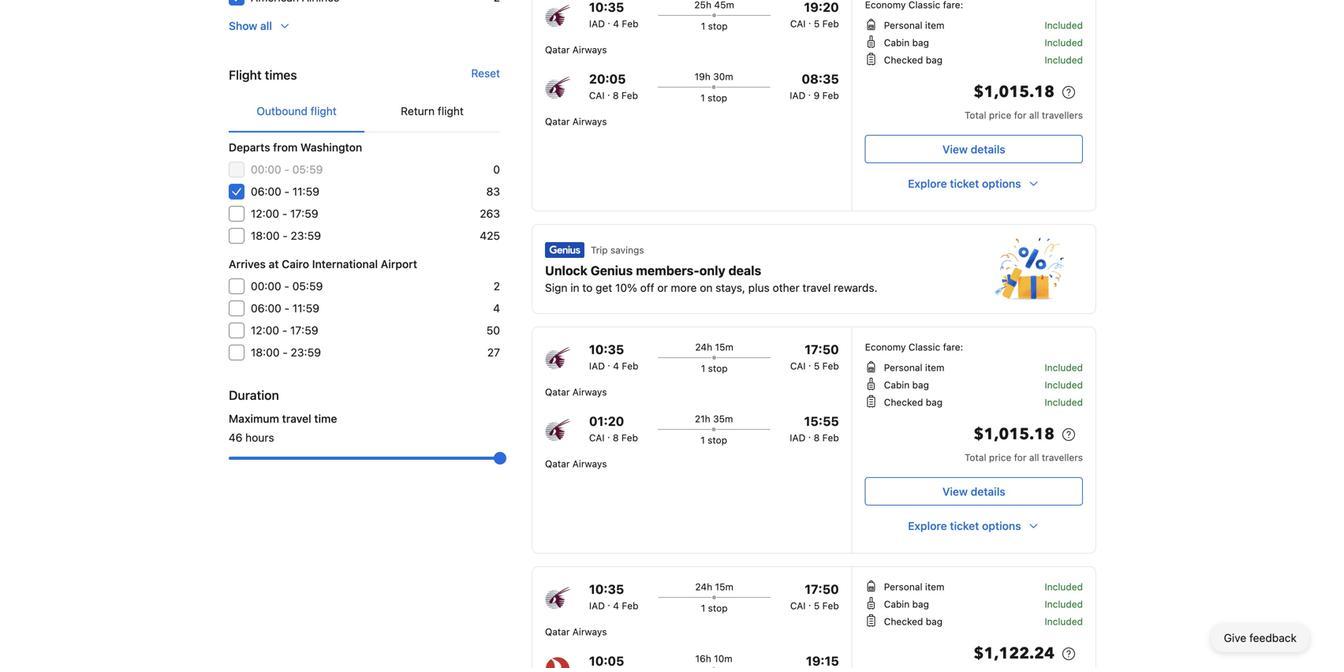 Task type: vqa. For each thing, say whether or not it's contained in the screenshot.


Task type: locate. For each thing, give the bounding box(es) containing it.
0 vertical spatial travellers
[[1042, 110, 1083, 121]]

1 vertical spatial personal
[[884, 362, 923, 373]]

17:50 cai . 5 feb for 35m
[[790, 342, 839, 372]]

0 vertical spatial view
[[943, 143, 968, 156]]

1 total from the top
[[965, 110, 987, 121]]

2 travellers from the top
[[1042, 452, 1083, 463]]

0 vertical spatial cabin bag
[[884, 37, 929, 48]]

1 $1,015.18 region from the top
[[865, 80, 1083, 108]]

2 checked bag from the top
[[884, 397, 943, 408]]

0 vertical spatial 00:00
[[251, 163, 281, 176]]

00:00 for arrives
[[251, 280, 281, 293]]

3 qatar airways from the top
[[545, 387, 607, 398]]

- for 4
[[284, 302, 290, 315]]

2 vertical spatial personal item
[[884, 581, 945, 592]]

price
[[989, 110, 1012, 121], [989, 452, 1012, 463]]

8 down '15:55'
[[814, 432, 820, 443]]

1 vertical spatial cabin
[[884, 379, 910, 391]]

total for 15:55
[[965, 452, 987, 463]]

10:35 for 16h
[[589, 582, 624, 597]]

5 qatar airways from the top
[[545, 626, 607, 637]]

2 personal item from the top
[[884, 362, 945, 373]]

travel inside maximum travel time 46 hours
[[282, 412, 311, 425]]

06:00 down at at top
[[251, 302, 281, 315]]

1 vertical spatial total
[[965, 452, 987, 463]]

1 vertical spatial 12:00
[[251, 324, 279, 337]]

1 explore ticket options button from the top
[[865, 170, 1083, 198]]

18:00 - 23:59 for at
[[251, 346, 321, 359]]

2 price from the top
[[989, 452, 1012, 463]]

stop down 19h 30m
[[708, 92, 727, 103]]

cabin for 15:55
[[884, 379, 910, 391]]

00:00 - 05:59 down 'from'
[[251, 163, 323, 176]]

1 17:50 cai . 5 feb from the top
[[790, 342, 839, 372]]

-
[[284, 163, 289, 176], [284, 185, 290, 198], [282, 207, 287, 220], [283, 229, 288, 242], [284, 280, 289, 293], [284, 302, 290, 315], [282, 324, 287, 337], [283, 346, 288, 359]]

0 vertical spatial 05:59
[[292, 163, 323, 176]]

1 vertical spatial details
[[971, 485, 1006, 498]]

2 00:00 from the top
[[251, 280, 281, 293]]

23:59 up the cairo
[[291, 229, 321, 242]]

1 17:50 from the top
[[805, 342, 839, 357]]

1 15m from the top
[[715, 342, 734, 353]]

1 vertical spatial 05:59
[[292, 280, 323, 293]]

0 vertical spatial 17:59
[[290, 207, 318, 220]]

3 checked from the top
[[884, 616, 923, 627]]

2 05:59 from the top
[[292, 280, 323, 293]]

17:59 down the cairo
[[290, 324, 318, 337]]

1 vertical spatial 5
[[814, 361, 820, 372]]

1 12:00 from the top
[[251, 207, 279, 220]]

18:00 - 23:59 up duration
[[251, 346, 321, 359]]

15m up 10m
[[715, 581, 734, 592]]

3 5 from the top
[[814, 600, 820, 611]]

cai . 5 feb
[[790, 15, 839, 29]]

24h 15m up 16h 10m
[[695, 581, 734, 592]]

2 for from the top
[[1014, 452, 1027, 463]]

1 horizontal spatial travel
[[803, 281, 831, 294]]

show all button
[[222, 12, 297, 40]]

give feedback
[[1224, 632, 1297, 645]]

11:59 for washington
[[293, 185, 320, 198]]

8 for 15:55
[[814, 432, 820, 443]]

1 vertical spatial 11:59
[[293, 302, 320, 315]]

1 vertical spatial 17:59
[[290, 324, 318, 337]]

view details
[[943, 143, 1006, 156], [943, 485, 1006, 498]]

1 00:00 from the top
[[251, 163, 281, 176]]

0 vertical spatial for
[[1014, 110, 1027, 121]]

1 vertical spatial 15m
[[715, 581, 734, 592]]

ticket for 08:35
[[950, 177, 979, 190]]

explore ticket options for 15:55
[[908, 520, 1021, 533]]

0 vertical spatial travel
[[803, 281, 831, 294]]

ticket
[[950, 177, 979, 190], [950, 520, 979, 533]]

21h
[[695, 413, 711, 424]]

2 cabin bag from the top
[[884, 379, 929, 391]]

0 vertical spatial ticket
[[950, 177, 979, 190]]

1 vertical spatial 24h
[[695, 581, 713, 592]]

1 5 from the top
[[814, 18, 820, 29]]

1 vertical spatial price
[[989, 452, 1012, 463]]

$1,015.18 region for 08:35
[[865, 80, 1083, 108]]

0 vertical spatial checked bag
[[884, 54, 943, 65]]

0 vertical spatial 18:00 - 23:59
[[251, 229, 321, 242]]

2 vertical spatial item
[[925, 581, 945, 592]]

price for 08:35
[[989, 110, 1012, 121]]

0 vertical spatial $1,015.18
[[974, 81, 1055, 103]]

83
[[486, 185, 500, 198]]

0 vertical spatial cabin
[[884, 37, 910, 48]]

2 17:50 from the top
[[805, 582, 839, 597]]

0 vertical spatial 24h
[[695, 342, 713, 353]]

personal
[[884, 20, 923, 31], [884, 362, 923, 373], [884, 581, 923, 592]]

1 up 16h
[[701, 603, 706, 614]]

view details button for 08:35
[[865, 135, 1083, 163]]

17:59
[[290, 207, 318, 220], [290, 324, 318, 337]]

1 vertical spatial total price for all travellers
[[965, 452, 1083, 463]]

1 vertical spatial personal item
[[884, 362, 945, 373]]

options for 08:35
[[982, 177, 1021, 190]]

2 vertical spatial checked
[[884, 616, 923, 627]]

qatar for 19h 30m
[[545, 44, 570, 55]]

1 stop for 10m
[[701, 603, 728, 614]]

00:00 - 05:59 down the cairo
[[251, 280, 323, 293]]

0 vertical spatial total price for all travellers
[[965, 110, 1083, 121]]

stop up 21h 35m
[[708, 363, 728, 374]]

item
[[925, 20, 945, 31], [925, 362, 945, 373], [925, 581, 945, 592]]

1 18:00 from the top
[[251, 229, 280, 242]]

15m for 16h 10m
[[715, 581, 734, 592]]

airways for 16h 10m
[[573, 626, 607, 637]]

5
[[814, 18, 820, 29], [814, 361, 820, 372], [814, 600, 820, 611]]

18:00 up at at top
[[251, 229, 280, 242]]

2 00:00 - 05:59 from the top
[[251, 280, 323, 293]]

2 options from the top
[[982, 520, 1021, 533]]

total price for all travellers for 08:35
[[965, 110, 1083, 121]]

12:00 - 17:59 down at at top
[[251, 324, 318, 337]]

24h 15m down on at the right top of the page
[[695, 342, 734, 353]]

checked for 08:35
[[884, 54, 923, 65]]

qatar
[[545, 44, 570, 55], [545, 116, 570, 127], [545, 387, 570, 398], [545, 458, 570, 469], [545, 626, 570, 637]]

$1,015.18 region for 15:55
[[865, 422, 1083, 450]]

flight right return
[[438, 105, 464, 118]]

0 horizontal spatial flight
[[311, 105, 337, 118]]

00:00 down departs
[[251, 163, 281, 176]]

1 vertical spatial view details button
[[865, 477, 1083, 506]]

00:00 for departs
[[251, 163, 281, 176]]

1 price from the top
[[989, 110, 1012, 121]]

2 vertical spatial 5
[[814, 600, 820, 611]]

1 vertical spatial 10:35 iad . 4 feb
[[589, 582, 639, 611]]

feb inside the 20:05 cai . 8 feb
[[622, 90, 638, 101]]

airways
[[573, 44, 607, 55], [573, 116, 607, 127], [573, 387, 607, 398], [573, 458, 607, 469], [573, 626, 607, 637]]

0 vertical spatial item
[[925, 20, 945, 31]]

maximum travel time 46 hours
[[229, 412, 337, 444]]

cabin bag for 15:55
[[884, 379, 929, 391]]

10:35 iad . 4 feb
[[589, 342, 639, 372], [589, 582, 639, 611]]

2 18:00 from the top
[[251, 346, 280, 359]]

stop up 16h 10m
[[708, 603, 728, 614]]

05:59 down the cairo
[[292, 280, 323, 293]]

qatar airways for 21h
[[545, 387, 607, 398]]

reset button
[[471, 65, 500, 81]]

2 vertical spatial all
[[1029, 452, 1039, 463]]

total for 08:35
[[965, 110, 987, 121]]

1 down 19h
[[701, 92, 705, 103]]

23:59 for cairo
[[291, 346, 321, 359]]

stop for 10m
[[708, 603, 728, 614]]

bag
[[913, 37, 929, 48], [926, 54, 943, 65], [913, 379, 929, 391], [926, 397, 943, 408], [913, 599, 929, 610], [926, 616, 943, 627]]

06:00 down departs
[[251, 185, 281, 198]]

24h up 16h
[[695, 581, 713, 592]]

1 stop down 19h 30m
[[701, 92, 727, 103]]

5 inside cai . 5 feb
[[814, 18, 820, 29]]

travel inside unlock genius members-only deals sign in to get 10% off or more on stays, plus other travel rewards.
[[803, 281, 831, 294]]

0 vertical spatial 00:00 - 05:59
[[251, 163, 323, 176]]

1 vertical spatial 00:00
[[251, 280, 281, 293]]

0 vertical spatial 24h 15m
[[695, 342, 734, 353]]

1 05:59 from the top
[[292, 163, 323, 176]]

5 1 stop from the top
[[701, 603, 728, 614]]

17:59 for washington
[[290, 207, 318, 220]]

2 total from the top
[[965, 452, 987, 463]]

2 included from the top
[[1045, 37, 1083, 48]]

1 vertical spatial checked bag
[[884, 397, 943, 408]]

1 up 19h
[[701, 21, 706, 32]]

8 inside the 20:05 cai . 8 feb
[[613, 90, 619, 101]]

0 vertical spatial 17:50 cai . 5 feb
[[790, 342, 839, 372]]

1 checked bag from the top
[[884, 54, 943, 65]]

0 vertical spatial explore ticket options button
[[865, 170, 1083, 198]]

return
[[401, 105, 435, 118]]

1 00:00 - 05:59 from the top
[[251, 163, 323, 176]]

4 qatar from the top
[[545, 458, 570, 469]]

1 vertical spatial all
[[1029, 110, 1039, 121]]

explore ticket options button for 08:35
[[865, 170, 1083, 198]]

flight up washington
[[311, 105, 337, 118]]

feb inside 01:20 cai . 8 feb
[[622, 432, 638, 443]]

1 stop up 21h 35m
[[701, 363, 728, 374]]

00:00 - 05:59
[[251, 163, 323, 176], [251, 280, 323, 293]]

other
[[773, 281, 800, 294]]

11:59 down the cairo
[[293, 302, 320, 315]]

1 vertical spatial 00:00 - 05:59
[[251, 280, 323, 293]]

1 23:59 from the top
[[291, 229, 321, 242]]

06:00 - 11:59
[[251, 185, 320, 198], [251, 302, 320, 315]]

1 vertical spatial 10:35
[[589, 582, 624, 597]]

travel right other
[[803, 281, 831, 294]]

8 down 01:20
[[613, 432, 619, 443]]

2 details from the top
[[971, 485, 1006, 498]]

1 vertical spatial $1,015.18
[[974, 424, 1055, 445]]

10:35
[[589, 342, 624, 357], [589, 582, 624, 597]]

price for 15:55
[[989, 452, 1012, 463]]

06:00
[[251, 185, 281, 198], [251, 302, 281, 315]]

rewards.
[[834, 281, 878, 294]]

iad
[[589, 18, 605, 29], [790, 90, 806, 101], [589, 361, 605, 372], [790, 432, 806, 443], [589, 600, 605, 611]]

2 5 from the top
[[814, 361, 820, 372]]

1 stop for 30m
[[701, 21, 728, 32]]

view for 08:35
[[943, 143, 968, 156]]

for for 15:55
[[1014, 452, 1027, 463]]

all
[[260, 19, 272, 32], [1029, 110, 1039, 121], [1029, 452, 1039, 463]]

cai
[[790, 18, 806, 29], [589, 90, 605, 101], [790, 361, 806, 372], [589, 432, 605, 443], [790, 600, 806, 611]]

0 vertical spatial 15m
[[715, 342, 734, 353]]

8 down 20:05
[[613, 90, 619, 101]]

0 vertical spatial view details
[[943, 143, 1006, 156]]

1 vertical spatial options
[[982, 520, 1021, 533]]

all inside "button"
[[260, 19, 272, 32]]

total price for all travellers for 15:55
[[965, 452, 1083, 463]]

3 stop from the top
[[708, 363, 728, 374]]

1 vertical spatial item
[[925, 362, 945, 373]]

10:35 for 21h
[[589, 342, 624, 357]]

2 24h 15m from the top
[[695, 581, 734, 592]]

12:00 - 17:59
[[251, 207, 318, 220], [251, 324, 318, 337]]

stop up 19h 30m
[[708, 21, 728, 32]]

2 11:59 from the top
[[293, 302, 320, 315]]

6 included from the top
[[1045, 397, 1083, 408]]

1 24h from the top
[[695, 342, 713, 353]]

0 vertical spatial explore ticket options
[[908, 177, 1021, 190]]

5 for 35m
[[814, 361, 820, 372]]

trip savings
[[591, 245, 644, 256]]

11:59
[[293, 185, 320, 198], [293, 302, 320, 315]]

options for 15:55
[[982, 520, 1021, 533]]

genius image
[[995, 237, 1064, 301], [545, 242, 585, 258], [545, 242, 585, 258]]

ticket for 15:55
[[950, 520, 979, 533]]

8 inside 01:20 cai . 8 feb
[[613, 432, 619, 443]]

8 included from the top
[[1045, 599, 1083, 610]]

unlock
[[545, 263, 588, 278]]

0 horizontal spatial travel
[[282, 412, 311, 425]]

2 $1,015.18 from the top
[[974, 424, 1055, 445]]

. inside the 08:35 iad . 9 feb
[[808, 87, 811, 98]]

2 vertical spatial cabin
[[884, 599, 910, 610]]

travel left time
[[282, 412, 311, 425]]

1 10:35 from the top
[[589, 342, 624, 357]]

18:00 - 23:59 up the cairo
[[251, 229, 321, 242]]

1 vertical spatial 24h 15m
[[695, 581, 734, 592]]

24h down on at the right top of the page
[[695, 342, 713, 353]]

1 11:59 from the top
[[293, 185, 320, 198]]

1 vertical spatial 18:00 - 23:59
[[251, 346, 321, 359]]

0 vertical spatial all
[[260, 19, 272, 32]]

on
[[700, 281, 713, 294]]

item for 15:55
[[925, 362, 945, 373]]

. inside iad . 4 feb
[[608, 15, 611, 26]]

17:50 for 21h 35m
[[805, 342, 839, 357]]

17:50
[[805, 342, 839, 357], [805, 582, 839, 597]]

iad inside the 08:35 iad . 9 feb
[[790, 90, 806, 101]]

1 vertical spatial 17:50 cai . 5 feb
[[790, 582, 839, 611]]

1 personal from the top
[[884, 20, 923, 31]]

0 vertical spatial 10:35 iad . 4 feb
[[589, 342, 639, 372]]

1 checked from the top
[[884, 54, 923, 65]]

explore ticket options button
[[865, 170, 1083, 198], [865, 512, 1083, 540]]

2 item from the top
[[925, 362, 945, 373]]

explore ticket options
[[908, 177, 1021, 190], [908, 520, 1021, 533]]

total
[[965, 110, 987, 121], [965, 452, 987, 463]]

2 15m from the top
[[715, 581, 734, 592]]

15m down stays,
[[715, 342, 734, 353]]

1 vertical spatial view details
[[943, 485, 1006, 498]]

1 vertical spatial view
[[943, 485, 968, 498]]

$1,122.24 region
[[865, 641, 1083, 668]]

12:00
[[251, 207, 279, 220], [251, 324, 279, 337]]

2 vertical spatial checked bag
[[884, 616, 943, 627]]

1 for 16h
[[701, 603, 706, 614]]

1 vertical spatial 12:00 - 17:59
[[251, 324, 318, 337]]

$1,015.18 region
[[865, 80, 1083, 108], [865, 422, 1083, 450]]

2 flight from the left
[[438, 105, 464, 118]]

0 vertical spatial options
[[982, 177, 1021, 190]]

give feedback button
[[1212, 624, 1310, 652]]

0 vertical spatial 10:35
[[589, 342, 624, 357]]

2 24h from the top
[[695, 581, 713, 592]]

2 ticket from the top
[[950, 520, 979, 533]]

0 vertical spatial view details button
[[865, 135, 1083, 163]]

35m
[[713, 413, 733, 424]]

23:59
[[291, 229, 321, 242], [291, 346, 321, 359]]

1 vertical spatial explore ticket options button
[[865, 512, 1083, 540]]

18:00 for arrives
[[251, 346, 280, 359]]

details for 08:35
[[971, 143, 1006, 156]]

3 personal item from the top
[[884, 581, 945, 592]]

2 explore ticket options button from the top
[[865, 512, 1083, 540]]

0 vertical spatial details
[[971, 143, 1006, 156]]

1 included from the top
[[1045, 20, 1083, 31]]

8
[[613, 90, 619, 101], [613, 432, 619, 443], [814, 432, 820, 443]]

1 vertical spatial explore ticket options
[[908, 520, 1021, 533]]

18:00
[[251, 229, 280, 242], [251, 346, 280, 359]]

cai inside 01:20 cai . 8 feb
[[589, 432, 605, 443]]

checked
[[884, 54, 923, 65], [884, 397, 923, 408], [884, 616, 923, 627]]

17:50 for 16h 10m
[[805, 582, 839, 597]]

2 total price for all travellers from the top
[[965, 452, 1083, 463]]

1 stop
[[701, 21, 728, 32], [701, 92, 727, 103], [701, 363, 728, 374], [701, 435, 727, 446], [701, 603, 728, 614]]

checked bag
[[884, 54, 943, 65], [884, 397, 943, 408], [884, 616, 943, 627]]

genius
[[591, 263, 633, 278]]

item for 08:35
[[925, 20, 945, 31]]

0 vertical spatial personal
[[884, 20, 923, 31]]

0 vertical spatial price
[[989, 110, 1012, 121]]

feb
[[622, 18, 639, 29], [823, 18, 839, 29], [622, 90, 638, 101], [823, 90, 839, 101], [622, 361, 639, 372], [823, 361, 839, 372], [622, 432, 638, 443], [823, 432, 839, 443], [622, 600, 639, 611], [823, 600, 839, 611]]

1 total price for all travellers from the top
[[965, 110, 1083, 121]]

1 18:00 - 23:59 from the top
[[251, 229, 321, 242]]

1 10:35 iad . 4 feb from the top
[[589, 342, 639, 372]]

12:00 up at at top
[[251, 207, 279, 220]]

06:00 - 11:59 down the cairo
[[251, 302, 320, 315]]

1 item from the top
[[925, 20, 945, 31]]

0 vertical spatial 12:00 - 17:59
[[251, 207, 318, 220]]

travellers
[[1042, 110, 1083, 121], [1042, 452, 1083, 463]]

0 vertical spatial personal item
[[884, 20, 945, 31]]

1 vertical spatial cabin bag
[[884, 379, 929, 391]]

$1,015.18
[[974, 81, 1055, 103], [974, 424, 1055, 445]]

18:00 for departs
[[251, 229, 280, 242]]

personal item for 15:55
[[884, 362, 945, 373]]

00:00 - 05:59 for from
[[251, 163, 323, 176]]

8 inside 15:55 iad . 8 feb
[[814, 432, 820, 443]]

20:05
[[589, 71, 626, 86]]

1 ticket from the top
[[950, 177, 979, 190]]

4 1 stop from the top
[[701, 435, 727, 446]]

1 vertical spatial 06:00 - 11:59
[[251, 302, 320, 315]]

arrives at cairo international airport
[[229, 258, 417, 271]]

05:59 for cairo
[[292, 280, 323, 293]]

24h 15m
[[695, 342, 734, 353], [695, 581, 734, 592]]

1 up 21h
[[701, 363, 706, 374]]

1 travellers from the top
[[1042, 110, 1083, 121]]

at
[[269, 258, 279, 271]]

1 06:00 from the top
[[251, 185, 281, 198]]

0 vertical spatial 06:00 - 11:59
[[251, 185, 320, 198]]

24h 15m for 10m
[[695, 581, 734, 592]]

1 personal item from the top
[[884, 20, 945, 31]]

1 vertical spatial travel
[[282, 412, 311, 425]]

05:59 down departs from washington
[[292, 163, 323, 176]]

0 vertical spatial total
[[965, 110, 987, 121]]

23:59 for washington
[[291, 229, 321, 242]]

0 vertical spatial explore
[[908, 177, 947, 190]]

05:59 for washington
[[292, 163, 323, 176]]

1 vertical spatial 18:00
[[251, 346, 280, 359]]

00:00 down at at top
[[251, 280, 281, 293]]

17:59 up the cairo
[[290, 207, 318, 220]]

17:50 cai . 5 feb
[[790, 342, 839, 372], [790, 582, 839, 611]]

18:00 up duration
[[251, 346, 280, 359]]

23:59 up time
[[291, 346, 321, 359]]

outbound flight button
[[229, 91, 364, 132]]

.
[[608, 15, 611, 26], [809, 15, 811, 26], [607, 87, 610, 98], [808, 87, 811, 98], [608, 357, 611, 368], [809, 357, 811, 368], [607, 429, 610, 440], [808, 429, 811, 440], [608, 597, 611, 608], [809, 597, 811, 608]]

1 vertical spatial 17:50
[[805, 582, 839, 597]]

1 vertical spatial checked
[[884, 397, 923, 408]]

1 24h 15m from the top
[[695, 342, 734, 353]]

tab list
[[229, 91, 500, 133]]

12:00 - 17:59 for at
[[251, 324, 318, 337]]

1 qatar airways from the top
[[545, 44, 607, 55]]

1 vertical spatial travellers
[[1042, 452, 1083, 463]]

travel
[[803, 281, 831, 294], [282, 412, 311, 425]]

0 vertical spatial $1,015.18 region
[[865, 80, 1083, 108]]

or
[[658, 281, 668, 294]]

11:59 down departs from washington
[[293, 185, 320, 198]]

reset
[[471, 67, 500, 80]]

5 included from the top
[[1045, 379, 1083, 391]]

1 vertical spatial for
[[1014, 452, 1027, 463]]

2 view from the top
[[943, 485, 968, 498]]

3 item from the top
[[925, 581, 945, 592]]

12:00 up duration
[[251, 324, 279, 337]]

1 horizontal spatial flight
[[438, 105, 464, 118]]

2 18:00 - 23:59 from the top
[[251, 346, 321, 359]]

06:00 - 11:59 for at
[[251, 302, 320, 315]]

2 vertical spatial personal
[[884, 581, 923, 592]]

2 10:35 from the top
[[589, 582, 624, 597]]

10m
[[714, 653, 733, 664]]

1 vertical spatial explore
[[908, 520, 947, 533]]

1 vertical spatial $1,015.18 region
[[865, 422, 1083, 450]]

0 vertical spatial 23:59
[[291, 229, 321, 242]]

1 details from the top
[[971, 143, 1006, 156]]

0 vertical spatial 18:00
[[251, 229, 280, 242]]

2 06:00 from the top
[[251, 302, 281, 315]]

airways for 19h 30m
[[573, 44, 607, 55]]

explore
[[908, 177, 947, 190], [908, 520, 947, 533]]

0 vertical spatial 12:00
[[251, 207, 279, 220]]

flight
[[311, 105, 337, 118], [438, 105, 464, 118]]

8 for 01:20
[[613, 432, 619, 443]]

show
[[229, 19, 257, 32]]

1 down 21h
[[701, 435, 705, 446]]

5 1 from the top
[[701, 603, 706, 614]]

0 vertical spatial 17:50
[[805, 342, 839, 357]]

2 23:59 from the top
[[291, 346, 321, 359]]

12:00 - 17:59 up at at top
[[251, 207, 318, 220]]

1 for 21h
[[701, 363, 706, 374]]

stop down 21h 35m
[[708, 435, 727, 446]]

1 view details button from the top
[[865, 135, 1083, 163]]

1 stop down 21h 35m
[[701, 435, 727, 446]]

4
[[613, 18, 619, 29], [493, 302, 500, 315], [613, 361, 619, 372], [613, 600, 619, 611]]

2 qatar from the top
[[545, 116, 570, 127]]

1 stop up 16h 10m
[[701, 603, 728, 614]]

0 vertical spatial 06:00
[[251, 185, 281, 198]]

4 included from the top
[[1045, 362, 1083, 373]]

1 17:59 from the top
[[290, 207, 318, 220]]

0 vertical spatial 11:59
[[293, 185, 320, 198]]

0 vertical spatial 5
[[814, 18, 820, 29]]

2 personal from the top
[[884, 362, 923, 373]]

2 $1,015.18 region from the top
[[865, 422, 1083, 450]]

2 12:00 from the top
[[251, 324, 279, 337]]

3 qatar from the top
[[545, 387, 570, 398]]

stop for 30m
[[708, 21, 728, 32]]

01:20
[[589, 414, 624, 429]]

06:00 - 11:59 down 'from'
[[251, 185, 320, 198]]

3 airways from the top
[[573, 387, 607, 398]]

00:00 - 05:59 for at
[[251, 280, 323, 293]]

1 stop up 19h 30m
[[701, 21, 728, 32]]

all for 20:05
[[1029, 110, 1039, 121]]

06:00 - 11:59 for from
[[251, 185, 320, 198]]

1 for from the top
[[1014, 110, 1027, 121]]

24h
[[695, 342, 713, 353], [695, 581, 713, 592]]

10:35 iad . 4 feb for 21h 35m
[[589, 342, 639, 372]]

maximum
[[229, 412, 279, 425]]

1 view from the top
[[943, 143, 968, 156]]

1 stop from the top
[[708, 21, 728, 32]]

iad inside iad . 4 feb
[[589, 18, 605, 29]]

2 explore ticket options from the top
[[908, 520, 1021, 533]]

1 vertical spatial 06:00
[[251, 302, 281, 315]]

05:59
[[292, 163, 323, 176], [292, 280, 323, 293]]

08:35 iad . 9 feb
[[790, 71, 839, 101]]

2 view details from the top
[[943, 485, 1006, 498]]

00:00
[[251, 163, 281, 176], [251, 280, 281, 293]]

1 vertical spatial ticket
[[950, 520, 979, 533]]



Task type: describe. For each thing, give the bounding box(es) containing it.
show all
[[229, 19, 272, 32]]

in
[[571, 281, 580, 294]]

from
[[273, 141, 298, 154]]

economy
[[865, 342, 906, 353]]

. inside 01:20 cai . 8 feb
[[607, 429, 610, 440]]

24h 15m for 35m
[[695, 342, 734, 353]]

view for 15:55
[[943, 485, 968, 498]]

flight for return flight
[[438, 105, 464, 118]]

flight for outbound flight
[[311, 105, 337, 118]]

0
[[493, 163, 500, 176]]

qatar for 16h 10m
[[545, 626, 570, 637]]

3 included from the top
[[1045, 54, 1083, 65]]

30m
[[713, 71, 734, 82]]

15:55
[[804, 414, 839, 429]]

. inside the 20:05 cai . 8 feb
[[607, 87, 610, 98]]

view details for 08:35
[[943, 143, 1006, 156]]

10%
[[615, 281, 637, 294]]

4 1 from the top
[[701, 435, 705, 446]]

2
[[494, 280, 500, 293]]

checked bag for 08:35
[[884, 54, 943, 65]]

feb inside 15:55 iad . 8 feb
[[823, 432, 839, 443]]

01:20 cai . 8 feb
[[589, 414, 638, 443]]

get
[[596, 281, 612, 294]]

18:00 - 23:59 for from
[[251, 229, 321, 242]]

5 for 10m
[[814, 600, 820, 611]]

$1,015.18 for 15:55
[[974, 424, 1055, 445]]

return flight
[[401, 105, 464, 118]]

outbound
[[257, 105, 308, 118]]

more
[[671, 281, 697, 294]]

off
[[640, 281, 655, 294]]

15m for 21h 35m
[[715, 342, 734, 353]]

checked bag for 15:55
[[884, 397, 943, 408]]

. inside cai . 5 feb
[[809, 15, 811, 26]]

feb inside iad . 4 feb
[[622, 18, 639, 29]]

flight
[[229, 67, 262, 82]]

airport
[[381, 258, 417, 271]]

- for 50
[[282, 324, 287, 337]]

fare:
[[943, 342, 963, 353]]

feb inside the 08:35 iad . 9 feb
[[823, 90, 839, 101]]

explore ticket options for 08:35
[[908, 177, 1021, 190]]

9
[[814, 90, 820, 101]]

3 cabin bag from the top
[[884, 599, 929, 610]]

1 stop for 35m
[[701, 363, 728, 374]]

trip
[[591, 245, 608, 256]]

personal for 15:55
[[884, 362, 923, 373]]

qatar airways for 19h
[[545, 44, 607, 55]]

- for 83
[[284, 185, 290, 198]]

hours
[[245, 431, 274, 444]]

$1,122.24
[[974, 643, 1055, 665]]

17:59 for cairo
[[290, 324, 318, 337]]

stop for 35m
[[708, 363, 728, 374]]

classic
[[909, 342, 941, 353]]

3 cabin from the top
[[884, 599, 910, 610]]

- for 27
[[283, 346, 288, 359]]

deals
[[729, 263, 762, 278]]

departs
[[229, 141, 270, 154]]

2 1 from the top
[[701, 92, 705, 103]]

8 for 20:05
[[613, 90, 619, 101]]

425
[[480, 229, 500, 242]]

cabin for 08:35
[[884, 37, 910, 48]]

cai inside cai . 5 feb
[[790, 18, 806, 29]]

unlock genius members-only deals sign in to get 10% off or more on stays, plus other travel rewards.
[[545, 263, 878, 294]]

4 airways from the top
[[573, 458, 607, 469]]

for for 08:35
[[1014, 110, 1027, 121]]

qatar for 21h 35m
[[545, 387, 570, 398]]

cairo
[[282, 258, 309, 271]]

50
[[487, 324, 500, 337]]

3 personal from the top
[[884, 581, 923, 592]]

15:55 iad . 8 feb
[[790, 414, 839, 443]]

08:35
[[802, 71, 839, 86]]

departs from washington
[[229, 141, 362, 154]]

iad . 4 feb
[[589, 15, 639, 29]]

9 included from the top
[[1045, 616, 1083, 627]]

$1,015.18 for 08:35
[[974, 81, 1055, 103]]

plus
[[749, 281, 770, 294]]

11:59 for cairo
[[293, 302, 320, 315]]

international
[[312, 258, 378, 271]]

cai inside the 20:05 cai . 8 feb
[[589, 90, 605, 101]]

savings
[[611, 245, 644, 256]]

- for 0
[[284, 163, 289, 176]]

all for 01:20
[[1029, 452, 1039, 463]]

personal item for 08:35
[[884, 20, 945, 31]]

personal for 08:35
[[884, 20, 923, 31]]

10:35 iad . 4 feb for 16h 10m
[[589, 582, 639, 611]]

view details for 15:55
[[943, 485, 1006, 498]]

to
[[583, 281, 593, 294]]

24h for 16h
[[695, 581, 713, 592]]

explore ticket options button for 15:55
[[865, 512, 1083, 540]]

only
[[700, 263, 726, 278]]

members-
[[636, 263, 700, 278]]

20:05 cai . 8 feb
[[589, 71, 638, 101]]

2 stop from the top
[[708, 92, 727, 103]]

4 inside iad . 4 feb
[[613, 18, 619, 29]]

21h 35m
[[695, 413, 733, 424]]

explore for 08:35
[[908, 177, 947, 190]]

7 included from the top
[[1045, 581, 1083, 592]]

27
[[487, 346, 500, 359]]

checked for 15:55
[[884, 397, 923, 408]]

2 qatar airways from the top
[[545, 116, 607, 127]]

- for 2
[[284, 280, 289, 293]]

16h 10m
[[695, 653, 733, 664]]

06:00 for arrives
[[251, 302, 281, 315]]

give
[[1224, 632, 1247, 645]]

12:00 - 17:59 for from
[[251, 207, 318, 220]]

arrives
[[229, 258, 266, 271]]

stays,
[[716, 281, 746, 294]]

16h
[[695, 653, 711, 664]]

2 1 stop from the top
[[701, 92, 727, 103]]

times
[[265, 67, 297, 82]]

263
[[480, 207, 500, 220]]

economy classic fare:
[[865, 342, 963, 353]]

46
[[229, 431, 242, 444]]

view details button for 15:55
[[865, 477, 1083, 506]]

- for 263
[[282, 207, 287, 220]]

return flight button
[[364, 91, 500, 132]]

24h for 21h
[[695, 342, 713, 353]]

washington
[[301, 141, 362, 154]]

feedback
[[1250, 632, 1297, 645]]

3 checked bag from the top
[[884, 616, 943, 627]]

travellers for 08:35
[[1042, 110, 1083, 121]]

19h
[[695, 71, 711, 82]]

- for 425
[[283, 229, 288, 242]]

sign
[[545, 281, 568, 294]]

duration
[[229, 388, 279, 403]]

details for 15:55
[[971, 485, 1006, 498]]

2 airways from the top
[[573, 116, 607, 127]]

explore for 15:55
[[908, 520, 947, 533]]

qatar airways for 16h
[[545, 626, 607, 637]]

flight times
[[229, 67, 297, 82]]

travellers for 15:55
[[1042, 452, 1083, 463]]

. inside 15:55 iad . 8 feb
[[808, 429, 811, 440]]

tab list containing outbound flight
[[229, 91, 500, 133]]

outbound flight
[[257, 105, 337, 118]]

time
[[314, 412, 337, 425]]

06:00 for departs
[[251, 185, 281, 198]]

feb inside cai . 5 feb
[[823, 18, 839, 29]]

4 qatar airways from the top
[[545, 458, 607, 469]]

12:00 for departs
[[251, 207, 279, 220]]

19h 30m
[[695, 71, 734, 82]]

4 stop from the top
[[708, 435, 727, 446]]

airways for 21h 35m
[[573, 387, 607, 398]]

iad inside 15:55 iad . 8 feb
[[790, 432, 806, 443]]



